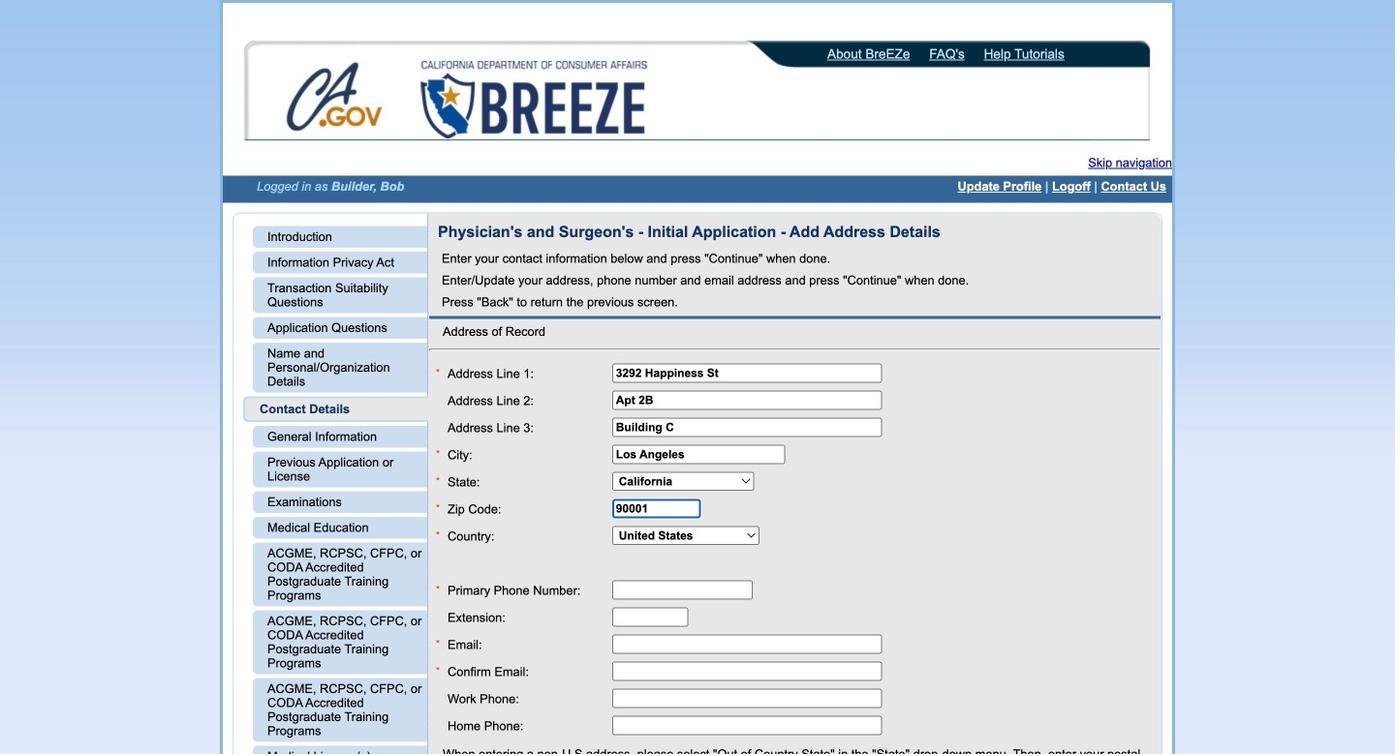 Task type: describe. For each thing, give the bounding box(es) containing it.
ca.gov image
[[286, 61, 385, 137]]

state of california breeze image
[[417, 61, 651, 139]]



Task type: locate. For each thing, give the bounding box(es) containing it.
None text field
[[612, 391, 882, 410], [612, 499, 701, 519], [612, 662, 882, 682], [612, 689, 882, 709], [612, 716, 882, 736], [612, 391, 882, 410], [612, 499, 701, 519], [612, 662, 882, 682], [612, 689, 882, 709], [612, 716, 882, 736]]

None text field
[[612, 364, 882, 383], [612, 418, 882, 437], [612, 445, 785, 464], [612, 581, 753, 600], [612, 608, 688, 627], [612, 635, 882, 654], [612, 364, 882, 383], [612, 418, 882, 437], [612, 445, 785, 464], [612, 581, 753, 600], [612, 608, 688, 627], [612, 635, 882, 654]]



